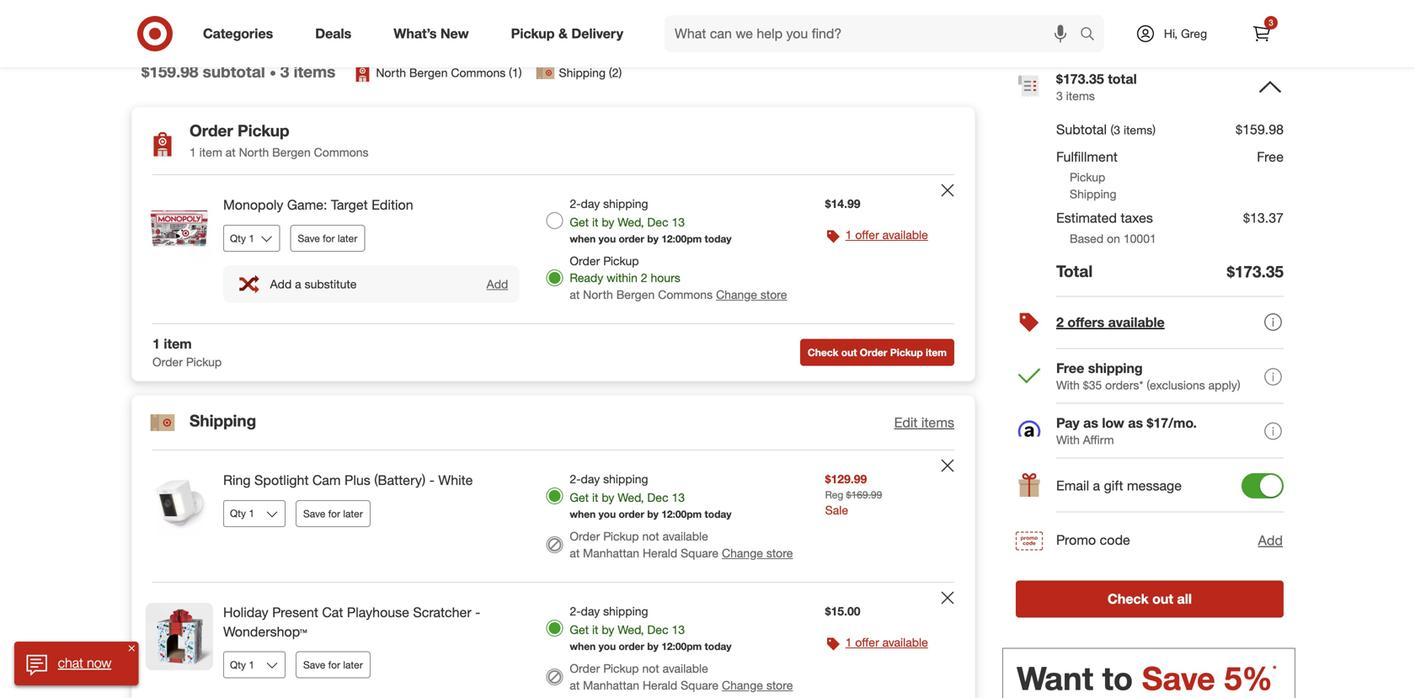 Task type: describe. For each thing, give the bounding box(es) containing it.
pickup shipping
[[1070, 170, 1117, 201]]

want
[[1017, 659, 1094, 698]]

gift
[[1104, 478, 1124, 494]]

2 as from the left
[[1128, 415, 1143, 432]]

not available radio for holiday present cat playhouse scratcher - wondershop™
[[546, 669, 563, 686]]

check for 1
[[808, 346, 839, 359]]

you for ring spotlight cam plus (battery) - white
[[599, 508, 616, 521]]

sale
[[825, 503, 848, 518]]

3 inside $173.35 total 3 items
[[1057, 88, 1063, 103]]

ring spotlight cam plus (battery) - white
[[223, 472, 473, 489]]

offers
[[1068, 314, 1105, 331]]

at inside order pickup ready within 2 hours at north bergen commons change store
[[570, 287, 580, 302]]

what's new
[[394, 25, 469, 42]]

now
[[87, 655, 111, 672]]

check out all button
[[1016, 581, 1284, 618]]

at inside "order pickup 1 item at north bergen commons"
[[226, 145, 236, 160]]

$173.35 for $173.35 total 3 items
[[1057, 71, 1104, 87]]

hours
[[651, 271, 681, 285]]

items for edit items
[[922, 415, 955, 431]]

greg
[[1181, 26, 1207, 41]]

add for add a substitute
[[270, 277, 292, 291]]

check out order pickup item
[[808, 346, 947, 359]]

wed, for monopoly game: target edition
[[618, 215, 644, 230]]

manhattan for holiday present cat playhouse scratcher - wondershop™
[[583, 678, 640, 693]]

(exclusions
[[1147, 378, 1205, 393]]

game:
[[287, 197, 327, 213]]

subtotal
[[203, 62, 265, 81]]

(2)
[[609, 65, 622, 80]]

day for holiday present cat playhouse scratcher - wondershop™
[[581, 604, 600, 619]]

1 vertical spatial shipping
[[1070, 187, 1117, 201]]

target
[[331, 197, 368, 213]]

3 items
[[280, 62, 336, 81]]

holiday
[[223, 604, 268, 621]]

order pickup not available at manhattan herald square change store for holiday present cat playhouse scratcher - wondershop™
[[570, 661, 793, 693]]

order summary
[[1016, 29, 1161, 53]]

1 item order pickup
[[153, 336, 222, 369]]

ring spotlight cam plus (battery) - white image
[[146, 471, 213, 538]]

shipping for holiday present cat playhouse scratcher - wondershop™
[[603, 604, 648, 619]]

2- for holiday present cat playhouse scratcher - wondershop™
[[570, 604, 581, 619]]

based on 10001
[[1070, 231, 1157, 246]]

13 for holiday present cat playhouse scratcher - wondershop™
[[672, 623, 685, 637]]

change for ring spotlight cam plus (battery) - white
[[722, 546, 763, 561]]

fulfillment
[[1057, 149, 1118, 165]]

check for order summary
[[1108, 591, 1149, 608]]

edition
[[372, 197, 413, 213]]

estimated
[[1057, 210, 1117, 226]]

search button
[[1073, 15, 1113, 56]]

2 offers available
[[1057, 314, 1165, 331]]

hi,
[[1164, 26, 1178, 41]]

save for present
[[303, 659, 325, 672]]

bergen inside order pickup ready within 2 hours at north bergen commons change store
[[616, 287, 655, 302]]

bergen inside "order pickup 1 item at north bergen commons"
[[272, 145, 311, 160]]

1 vertical spatial add button
[[1258, 530, 1284, 551]]

commons inside order pickup ready within 2 hours at north bergen commons change store
[[658, 287, 713, 302]]

items)
[[1124, 123, 1156, 137]]

12:00pm for ring spotlight cam plus (battery) - white
[[662, 508, 702, 521]]

shipping for shipping
[[190, 411, 256, 431]]

(1)
[[509, 65, 522, 80]]

orders*
[[1106, 378, 1144, 393]]

a for add
[[295, 277, 301, 291]]

when for holiday present cat playhouse scratcher - wondershop™
[[570, 640, 596, 653]]

pickup inside "order pickup 1 item at north bergen commons"
[[238, 121, 290, 140]]

$173.35 total 3 items
[[1057, 71, 1137, 103]]

save for later for cam
[[303, 507, 363, 520]]

north inside "order pickup 1 item at north bergen commons"
[[239, 145, 269, 160]]

holiday present cat playhouse scratcher - wondershop™
[[223, 604, 481, 640]]

store for holiday present cat playhouse scratcher - wondershop™
[[767, 678, 793, 693]]

monopoly game: target edition link
[[223, 196, 519, 215]]

$159.98 for $159.98
[[1236, 121, 1284, 138]]

scratcher
[[413, 604, 472, 621]]

shipping (2)
[[559, 65, 622, 80]]

save right to
[[1142, 659, 1216, 698]]

$129.99
[[825, 472, 867, 487]]

holiday present cat playhouse scratcher - wondershop™ link
[[223, 603, 519, 642]]

day for ring spotlight cam plus (battery) - white
[[581, 472, 600, 487]]

pickup & delivery link
[[497, 15, 645, 52]]

- for scratcher
[[475, 604, 481, 621]]

chat now button
[[14, 642, 138, 686]]

it for monopoly game: target edition
[[592, 215, 599, 230]]

delivery
[[572, 25, 624, 42]]

square for holiday present cat playhouse scratcher - wondershop™
[[681, 678, 719, 693]]

1 offer available for monopoly game: target edition
[[846, 228, 928, 242]]

change store button for holiday present cat playhouse scratcher - wondershop™
[[722, 677, 793, 694]]

promo code
[[1057, 532, 1131, 549]]

herald for ring spotlight cam plus (battery) - white
[[643, 546, 678, 561]]

order inside order pickup ready within 2 hours at north bergen commons change store
[[570, 254, 600, 268]]

10001
[[1124, 231, 1157, 246]]

hi, greg
[[1164, 26, 1207, 41]]

it for holiday present cat playhouse scratcher - wondershop™
[[592, 623, 599, 637]]

north bergen commons (1)
[[376, 65, 522, 80]]

store for ring spotlight cam plus (battery) - white
[[767, 546, 793, 561]]

monopoly
[[223, 197, 283, 213]]

cat
[[322, 604, 343, 621]]

order for holiday present cat playhouse scratcher - wondershop™
[[619, 640, 645, 653]]

substitute
[[305, 277, 357, 291]]

$169.99
[[846, 489, 882, 501]]

summary
[[1074, 29, 1161, 53]]

dec for holiday present cat playhouse scratcher - wondershop™
[[647, 623, 669, 637]]

when for monopoly game: target edition
[[570, 233, 596, 245]]

want to save 5% *
[[1017, 659, 1277, 698]]

0 vertical spatial commons
[[451, 65, 506, 80]]

1 offer available button for monopoly game: target edition
[[846, 227, 928, 244]]

5%
[[1225, 659, 1273, 698]]

$173.35 for $173.35
[[1227, 262, 1284, 281]]

day for monopoly game: target edition
[[581, 196, 600, 211]]

pickup inside pickup shipping
[[1070, 170, 1106, 185]]

add for the top the add button
[[487, 277, 508, 292]]

today for scratcher
[[705, 640, 732, 653]]

pickup & delivery
[[511, 25, 624, 42]]

apply)
[[1209, 378, 1241, 393]]

pickup inside button
[[890, 346, 923, 359]]

edit
[[894, 415, 918, 431]]

ring
[[223, 472, 251, 489]]

2-day shipping get it by wed, dec 13 when you order by 12:00pm today for monopoly game: target edition
[[570, 196, 732, 245]]

available inside button
[[1109, 314, 1165, 331]]

present
[[272, 604, 318, 621]]

order inside "order pickup 1 item at north bergen commons"
[[190, 121, 233, 140]]

*
[[1273, 663, 1277, 676]]

edit items
[[894, 415, 955, 431]]

with inside pay as low as $17/mo. with affirm
[[1057, 433, 1080, 448]]

estimated taxes
[[1057, 210, 1153, 226]]

code
[[1100, 532, 1131, 549]]

search
[[1073, 27, 1113, 43]]

3 for 3
[[1269, 17, 1274, 28]]

$15.00
[[825, 604, 861, 619]]

save for later button for cam
[[296, 500, 371, 527]]

commons inside "order pickup 1 item at north bergen commons"
[[314, 145, 369, 160]]

message
[[1127, 478, 1182, 494]]

pay as low as $17/mo. with affirm
[[1057, 415, 1197, 448]]

1 offer available button for holiday present cat playhouse scratcher - wondershop™
[[846, 634, 928, 651]]

manhattan for ring spotlight cam plus (battery) - white
[[583, 546, 640, 561]]

$159.98 for $159.98 subtotal
[[142, 62, 198, 81]]

new
[[441, 25, 469, 42]]

square for ring spotlight cam plus (battery) - white
[[681, 546, 719, 561]]

✕ button
[[125, 642, 138, 655]]

out for 1
[[842, 346, 857, 359]]

0 vertical spatial change store button
[[716, 287, 787, 303]]

to
[[1103, 659, 1133, 698]]

subtotal
[[1057, 121, 1107, 138]]

low
[[1102, 415, 1125, 432]]

monopoly game: target edition image
[[146, 196, 213, 263]]

✕
[[128, 643, 135, 654]]

white
[[438, 472, 473, 489]]

ring spotlight cam plus (battery) - white link
[[223, 471, 519, 490]]

all
[[1177, 591, 1192, 608]]

0 vertical spatial add button
[[486, 276, 509, 292]]

list containing north bergen commons (1)
[[352, 63, 622, 83]]

later for cat
[[343, 659, 363, 672]]

subtotal (3 items)
[[1057, 121, 1156, 138]]

2- for ring spotlight cam plus (battery) - white
[[570, 472, 581, 487]]

today for (battery)
[[705, 508, 732, 521]]

what's
[[394, 25, 437, 42]]

$13.37
[[1244, 210, 1284, 226]]

add for the add button to the bottom
[[1258, 532, 1283, 549]]

free shipping with $35 orders* (exclusions apply)
[[1057, 360, 1241, 393]]

cart item ready to fulfill group containing monopoly game: target edition
[[132, 175, 975, 324]]

what's new link
[[379, 15, 490, 52]]

1 as from the left
[[1084, 415, 1099, 432]]

shipping for ring spotlight cam plus (battery) - white
[[603, 472, 648, 487]]

2- for monopoly game: target edition
[[570, 196, 581, 211]]

order for ring spotlight cam plus (battery) - white
[[619, 508, 645, 521]]

order pickup not available at manhattan herald square change store for ring spotlight cam plus (battery) - white
[[570, 529, 793, 561]]

chat now
[[58, 655, 111, 672]]

13 for ring spotlight cam plus (battery) - white
[[672, 490, 685, 505]]



Task type: locate. For each thing, give the bounding box(es) containing it.
0 vertical spatial for
[[323, 232, 335, 245]]

later
[[338, 232, 358, 245], [343, 507, 363, 520], [343, 659, 363, 672]]

dec for ring spotlight cam plus (battery) - white
[[647, 490, 669, 505]]

chat
[[58, 655, 83, 672]]

0 vertical spatial you
[[599, 233, 616, 245]]

1 get from the top
[[570, 215, 589, 230]]

2 vertical spatial wed,
[[618, 623, 644, 637]]

0 vertical spatial save for later
[[298, 232, 358, 245]]

later down target
[[338, 232, 358, 245]]

order inside 1 item order pickup
[[153, 355, 183, 369]]

wondershop™
[[223, 624, 307, 640]]

1 day from the top
[[581, 196, 600, 211]]

north down the ready
[[583, 287, 613, 302]]

0 horizontal spatial $159.98
[[142, 62, 198, 81]]

2 13 from the top
[[672, 490, 685, 505]]

not for holiday present cat playhouse scratcher - wondershop™
[[642, 661, 659, 676]]

1 vertical spatial order pickup not available at manhattan herald square change store
[[570, 661, 793, 693]]

north inside list
[[376, 65, 406, 80]]

as up affirm
[[1084, 415, 1099, 432]]

1 horizontal spatial $173.35
[[1227, 262, 1284, 281]]

0 horizontal spatial out
[[842, 346, 857, 359]]

2-day shipping get it by wed, dec 13 when you order by 12:00pm today for ring spotlight cam plus (battery) - white
[[570, 472, 732, 521]]

1 horizontal spatial north
[[376, 65, 406, 80]]

2 vertical spatial 2-day shipping get it by wed, dec 13 when you order by 12:00pm today
[[570, 604, 732, 653]]

1 12:00pm from the top
[[662, 233, 702, 245]]

1 vertical spatial today
[[705, 508, 732, 521]]

save for later down holiday present cat playhouse scratcher - wondershop™
[[303, 659, 363, 672]]

None radio
[[546, 212, 563, 229]]

$173.35 down $13.37
[[1227, 262, 1284, 281]]

out
[[842, 346, 857, 359], [1153, 591, 1174, 608]]

cart item ready to fulfill group containing holiday present cat playhouse scratcher - wondershop™
[[132, 583, 975, 698]]

item
[[199, 145, 222, 160], [164, 336, 192, 352], [926, 346, 947, 359]]

a left 'gift'
[[1093, 478, 1100, 494]]

later for cam
[[343, 507, 363, 520]]

1 vertical spatial 12:00pm
[[662, 508, 702, 521]]

check out order pickup item button
[[800, 339, 955, 366]]

3 right greg
[[1269, 17, 1274, 28]]

1 not available radio from the top
[[546, 537, 563, 553]]

not available radio
[[546, 537, 563, 553], [546, 669, 563, 686]]

not available radio for ring spotlight cam plus (battery) - white
[[546, 537, 563, 553]]

2 vertical spatial 3
[[1057, 88, 1063, 103]]

email
[[1057, 478, 1090, 494]]

save for later button down holiday present cat playhouse scratcher - wondershop™
[[296, 652, 371, 679]]

shipping inside free shipping with $35 orders* (exclusions apply)
[[1088, 360, 1143, 377]]

bergen down within
[[616, 287, 655, 302]]

a left 'substitute'
[[295, 277, 301, 291]]

as right low
[[1128, 415, 1143, 432]]

2 vertical spatial 12:00pm
[[662, 640, 702, 653]]

$159.98 subtotal
[[142, 62, 265, 81]]

2 inside order pickup ready within 2 hours at north bergen commons change store
[[641, 271, 648, 285]]

by
[[602, 215, 615, 230], [647, 233, 659, 245], [602, 490, 615, 505], [647, 508, 659, 521], [602, 623, 615, 637], [647, 640, 659, 653]]

for down monopoly game: target edition
[[323, 232, 335, 245]]

order pickup not available at manhattan herald square change store
[[570, 529, 793, 561], [570, 661, 793, 693]]

commons up target
[[314, 145, 369, 160]]

- left the white
[[429, 472, 435, 489]]

wed,
[[618, 215, 644, 230], [618, 490, 644, 505], [618, 623, 644, 637]]

save down "cat"
[[303, 659, 325, 672]]

commons left (1)
[[451, 65, 506, 80]]

3 get from the top
[[570, 623, 589, 637]]

1 vertical spatial store
[[767, 546, 793, 561]]

get for holiday present cat playhouse scratcher - wondershop™
[[570, 623, 589, 637]]

a
[[295, 277, 301, 291], [1093, 478, 1100, 494]]

later down plus
[[343, 507, 363, 520]]

shipping up ring
[[190, 411, 256, 431]]

1 vertical spatial later
[[343, 507, 363, 520]]

for down holiday present cat playhouse scratcher - wondershop™
[[328, 659, 340, 672]]

2 horizontal spatial items
[[1066, 88, 1095, 103]]

offer down $14.99
[[855, 228, 879, 242]]

0 vertical spatial 3
[[1269, 17, 1274, 28]]

2 wed, from the top
[[618, 490, 644, 505]]

1 herald from the top
[[643, 546, 678, 561]]

0 vertical spatial 1 offer available
[[846, 228, 928, 242]]

1 vertical spatial free
[[1057, 360, 1085, 377]]

1 vertical spatial change store button
[[722, 545, 793, 562]]

0 horizontal spatial shipping
[[190, 411, 256, 431]]

1 vertical spatial get
[[570, 490, 589, 505]]

3 day from the top
[[581, 604, 600, 619]]

bergen
[[409, 65, 448, 80], [272, 145, 311, 160], [616, 287, 655, 302]]

What can we help you find? suggestions appear below search field
[[665, 15, 1084, 52]]

0 vertical spatial free
[[1257, 149, 1284, 165]]

1 vertical spatial 1 offer available
[[846, 635, 928, 650]]

3 13 from the top
[[672, 623, 685, 637]]

1 vertical spatial not available radio
[[546, 669, 563, 686]]

1 horizontal spatial shipping
[[559, 65, 606, 80]]

2 dec from the top
[[647, 490, 669, 505]]

wed, for holiday present cat playhouse scratcher - wondershop™
[[618, 623, 644, 637]]

1 vertical spatial 2-
[[570, 472, 581, 487]]

1 vertical spatial manhattan
[[583, 678, 640, 693]]

0 vertical spatial cart item ready to fulfill group
[[132, 175, 975, 324]]

shipping left (2) at the top left of page
[[559, 65, 606, 80]]

north up monopoly
[[239, 145, 269, 160]]

0 vertical spatial bergen
[[409, 65, 448, 80]]

1 it from the top
[[592, 215, 599, 230]]

2 left offers in the top right of the page
[[1057, 314, 1064, 331]]

with left $35
[[1057, 378, 1080, 393]]

pickup inside 1 item order pickup
[[186, 355, 222, 369]]

0 vertical spatial out
[[842, 346, 857, 359]]

1 vertical spatial north
[[239, 145, 269, 160]]

0 vertical spatial -
[[429, 472, 435, 489]]

2 horizontal spatial commons
[[658, 287, 713, 302]]

change store button
[[716, 287, 787, 303], [722, 545, 793, 562], [722, 677, 793, 694]]

shipping up the "estimated"
[[1070, 187, 1117, 201]]

change for holiday present cat playhouse scratcher - wondershop™
[[722, 678, 763, 693]]

0 vertical spatial 12:00pm
[[662, 233, 702, 245]]

1 1 offer available from the top
[[846, 228, 928, 242]]

2
[[641, 271, 648, 285], [1057, 314, 1064, 331]]

3 for 3 items
[[280, 62, 289, 81]]

3 wed, from the top
[[618, 623, 644, 637]]

for
[[323, 232, 335, 245], [328, 507, 340, 520], [328, 659, 340, 672]]

offer down $15.00 on the bottom right
[[855, 635, 879, 650]]

shipping for monopoly game: target edition
[[603, 196, 648, 211]]

2 1 offer available button from the top
[[846, 634, 928, 651]]

3 cart item ready to fulfill group from the top
[[132, 583, 975, 698]]

when for ring spotlight cam plus (battery) - white
[[570, 508, 596, 521]]

Store pickup radio
[[546, 270, 563, 287]]

2 manhattan from the top
[[583, 678, 640, 693]]

0 vertical spatial north
[[376, 65, 406, 80]]

1 not from the top
[[642, 529, 659, 544]]

1 offer available button down $14.99
[[846, 227, 928, 244]]

2 vertical spatial shipping
[[190, 411, 256, 431]]

available
[[883, 228, 928, 242], [1109, 314, 1165, 331], [663, 529, 708, 544], [883, 635, 928, 650], [663, 661, 708, 676]]

item inside button
[[926, 346, 947, 359]]

1 wed, from the top
[[618, 215, 644, 230]]

item inside "order pickup 1 item at north bergen commons"
[[199, 145, 222, 160]]

1 vertical spatial square
[[681, 678, 719, 693]]

1 horizontal spatial out
[[1153, 591, 1174, 608]]

1 vertical spatial day
[[581, 472, 600, 487]]

at
[[226, 145, 236, 160], [570, 287, 580, 302], [570, 546, 580, 561], [570, 678, 580, 693]]

out for order summary
[[1153, 591, 1174, 608]]

1 order pickup not available at manhattan herald square change store from the top
[[570, 529, 793, 561]]

2 horizontal spatial shipping
[[1070, 187, 1117, 201]]

0 vertical spatial get
[[570, 215, 589, 230]]

1 square from the top
[[681, 546, 719, 561]]

deals link
[[301, 15, 373, 52]]

wed, for ring spotlight cam plus (battery) - white
[[618, 490, 644, 505]]

$129.99 reg $169.99 sale
[[825, 472, 882, 518]]

email a gift message
[[1057, 478, 1182, 494]]

north inside order pickup ready within 2 hours at north bergen commons change store
[[583, 287, 613, 302]]

2 not from the top
[[642, 661, 659, 676]]

0 horizontal spatial free
[[1057, 360, 1085, 377]]

0 vertical spatial day
[[581, 196, 600, 211]]

commons down hours
[[658, 287, 713, 302]]

order inside button
[[860, 346, 888, 359]]

2 2- from the top
[[570, 472, 581, 487]]

2 1 offer available from the top
[[846, 635, 928, 650]]

2-day shipping get it by wed, dec 13 when you order by 12:00pm today for holiday present cat playhouse scratcher - wondershop™
[[570, 604, 732, 653]]

1 inside "order pickup 1 item at north bergen commons"
[[190, 145, 196, 160]]

herald
[[643, 546, 678, 561], [643, 678, 678, 693]]

1 vertical spatial wed,
[[618, 490, 644, 505]]

store
[[761, 287, 787, 302], [767, 546, 793, 561], [767, 678, 793, 693]]

2 not available radio from the top
[[546, 669, 563, 686]]

2 order pickup not available at manhattan herald square change store from the top
[[570, 661, 793, 693]]

pickup inside order pickup ready within 2 hours at north bergen commons change store
[[603, 254, 639, 268]]

based
[[1070, 231, 1104, 246]]

1 vertical spatial $173.35
[[1227, 262, 1284, 281]]

0 vertical spatial $173.35
[[1057, 71, 1104, 87]]

2 herald from the top
[[643, 678, 678, 693]]

shipping
[[603, 196, 648, 211], [1088, 360, 1143, 377], [603, 472, 648, 487], [603, 604, 648, 619]]

2 vertical spatial get
[[570, 623, 589, 637]]

change inside order pickup ready within 2 hours at north bergen commons change store
[[716, 287, 757, 302]]

shipping for shipping (2)
[[559, 65, 606, 80]]

1 vertical spatial 2-day shipping get it by wed, dec 13 when you order by 12:00pm today
[[570, 472, 732, 521]]

order pickup 1 item at north bergen commons
[[190, 121, 369, 160]]

$173.35 inside $173.35 total 3 items
[[1057, 71, 1104, 87]]

bergen down what's new
[[409, 65, 448, 80]]

0 horizontal spatial bergen
[[272, 145, 311, 160]]

2 horizontal spatial 3
[[1269, 17, 1274, 28]]

1 vertical spatial 3
[[280, 62, 289, 81]]

a for email
[[1093, 478, 1100, 494]]

2 vertical spatial save for later button
[[296, 652, 371, 679]]

for for cam
[[328, 507, 340, 520]]

store inside order pickup ready within 2 hours at north bergen commons change store
[[761, 287, 787, 302]]

save for later button down monopoly game: target edition
[[290, 225, 365, 252]]

3 right subtotal
[[280, 62, 289, 81]]

day
[[581, 196, 600, 211], [581, 472, 600, 487], [581, 604, 600, 619]]

(battery)
[[374, 472, 426, 489]]

north down what's
[[376, 65, 406, 80]]

change store button for ring spotlight cam plus (battery) - white
[[722, 545, 793, 562]]

save for later button for target
[[290, 225, 365, 252]]

you
[[599, 233, 616, 245], [599, 508, 616, 521], [599, 640, 616, 653]]

2 vertical spatial bergen
[[616, 287, 655, 302]]

0 vertical spatial dec
[[647, 215, 669, 230]]

0 vertical spatial later
[[338, 232, 358, 245]]

list
[[352, 63, 622, 83]]

2 get from the top
[[570, 490, 589, 505]]

None radio
[[546, 488, 563, 505], [546, 620, 563, 637], [546, 488, 563, 505], [546, 620, 563, 637]]

2 offer from the top
[[855, 635, 879, 650]]

1 vertical spatial cart item ready to fulfill group
[[132, 451, 975, 582]]

- inside 'link'
[[429, 472, 435, 489]]

1 horizontal spatial check
[[1108, 591, 1149, 608]]

1 vertical spatial a
[[1093, 478, 1100, 494]]

later down holiday present cat playhouse scratcher - wondershop™
[[343, 659, 363, 672]]

reg
[[825, 489, 844, 501]]

order pickup ready within 2 hours at north bergen commons change store
[[570, 254, 787, 302]]

save for later for target
[[298, 232, 358, 245]]

commons
[[451, 65, 506, 80], [314, 145, 369, 160], [658, 287, 713, 302]]

0 horizontal spatial check
[[808, 346, 839, 359]]

- for (battery)
[[429, 472, 435, 489]]

free inside free shipping with $35 orders* (exclusions apply)
[[1057, 360, 1085, 377]]

2 today from the top
[[705, 508, 732, 521]]

&
[[559, 25, 568, 42]]

1 horizontal spatial add button
[[1258, 530, 1284, 551]]

1 vertical spatial save for later button
[[296, 500, 371, 527]]

items down deals
[[294, 62, 336, 81]]

items for 3 items
[[294, 62, 336, 81]]

2 left hours
[[641, 271, 648, 285]]

save for later button for cat
[[296, 652, 371, 679]]

taxes
[[1121, 210, 1153, 226]]

2 horizontal spatial north
[[583, 287, 613, 302]]

you for holiday present cat playhouse scratcher - wondershop™
[[599, 640, 616, 653]]

it
[[592, 215, 599, 230], [592, 490, 599, 505], [592, 623, 599, 637]]

2 day from the top
[[581, 472, 600, 487]]

within
[[607, 271, 638, 285]]

dec for monopoly game: target edition
[[647, 215, 669, 230]]

1 13 from the top
[[672, 215, 685, 230]]

1 1 offer available button from the top
[[846, 227, 928, 244]]

free
[[1257, 149, 1284, 165], [1057, 360, 1085, 377]]

cart item ready to fulfill group containing ring spotlight cam plus (battery) - white
[[132, 451, 975, 582]]

get for ring spotlight cam plus (battery) - white
[[570, 490, 589, 505]]

1 you from the top
[[599, 233, 616, 245]]

you for monopoly game: target edition
[[599, 233, 616, 245]]

1 dec from the top
[[647, 215, 669, 230]]

1 vertical spatial commons
[[314, 145, 369, 160]]

0 vertical spatial order pickup not available at manhattan herald square change store
[[570, 529, 793, 561]]

2 vertical spatial when
[[570, 640, 596, 653]]

1 horizontal spatial -
[[475, 604, 481, 621]]

3 2-day shipping get it by wed, dec 13 when you order by 12:00pm today from the top
[[570, 604, 732, 653]]

items inside edit items dropdown button
[[922, 415, 955, 431]]

add a substitute
[[270, 277, 357, 291]]

promo
[[1057, 532, 1096, 549]]

2 vertical spatial for
[[328, 659, 340, 672]]

free up $35
[[1057, 360, 1085, 377]]

deals
[[315, 25, 352, 42]]

2 with from the top
[[1057, 433, 1080, 448]]

with inside free shipping with $35 orders* (exclusions apply)
[[1057, 378, 1080, 393]]

2 horizontal spatial add
[[1258, 532, 1283, 549]]

with down pay
[[1057, 433, 1080, 448]]

$173.35 down order summary
[[1057, 71, 1104, 87]]

3 order from the top
[[619, 640, 645, 653]]

save for later button down cam
[[296, 500, 371, 527]]

1 horizontal spatial 3
[[1057, 88, 1063, 103]]

1 order from the top
[[619, 233, 645, 245]]

items right "edit"
[[922, 415, 955, 431]]

1 inside 1 item order pickup
[[153, 336, 160, 352]]

not for ring spotlight cam plus (battery) - white
[[642, 529, 659, 544]]

for down cam
[[328, 507, 340, 520]]

2 2-day shipping get it by wed, dec 13 when you order by 12:00pm today from the top
[[570, 472, 732, 521]]

save for spotlight
[[303, 507, 325, 520]]

1 today from the top
[[705, 233, 732, 245]]

items inside $173.35 total 3 items
[[1066, 88, 1095, 103]]

3 you from the top
[[599, 640, 616, 653]]

3 12:00pm from the top
[[662, 640, 702, 653]]

save for game:
[[298, 232, 320, 245]]

item inside 1 item order pickup
[[164, 336, 192, 352]]

save for later
[[298, 232, 358, 245], [303, 507, 363, 520], [303, 659, 363, 672]]

2 12:00pm from the top
[[662, 508, 702, 521]]

1 2-day shipping get it by wed, dec 13 when you order by 12:00pm today from the top
[[570, 196, 732, 245]]

0 vertical spatial 13
[[672, 215, 685, 230]]

spotlight
[[254, 472, 309, 489]]

3 up subtotal at the top right
[[1057, 88, 1063, 103]]

for for cat
[[328, 659, 340, 672]]

cart item ready to fulfill group
[[132, 175, 975, 324], [132, 451, 975, 582], [132, 583, 975, 698]]

it for ring spotlight cam plus (battery) - white
[[592, 490, 599, 505]]

$173.35
[[1057, 71, 1104, 87], [1227, 262, 1284, 281]]

free up $13.37
[[1257, 149, 1284, 165]]

save for later for cat
[[303, 659, 363, 672]]

0 vertical spatial today
[[705, 233, 732, 245]]

free for free shipping with $35 orders* (exclusions apply)
[[1057, 360, 1085, 377]]

3 dec from the top
[[647, 623, 669, 637]]

13 for monopoly game: target edition
[[672, 215, 685, 230]]

$17/mo.
[[1147, 415, 1197, 432]]

3
[[1269, 17, 1274, 28], [280, 62, 289, 81], [1057, 88, 1063, 103]]

for for target
[[323, 232, 335, 245]]

free for free
[[1257, 149, 1284, 165]]

add
[[270, 277, 292, 291], [487, 277, 508, 292], [1258, 532, 1283, 549]]

1 when from the top
[[570, 233, 596, 245]]

save down cam
[[303, 507, 325, 520]]

12:00pm for monopoly game: target edition
[[662, 233, 702, 245]]

affirm
[[1083, 433, 1114, 448]]

on
[[1107, 231, 1121, 246]]

cart
[[142, 23, 193, 53]]

3 link
[[1244, 15, 1281, 52]]

total
[[1057, 262, 1093, 281]]

2 vertical spatial store
[[767, 678, 793, 693]]

offer for monopoly game: target edition
[[855, 228, 879, 242]]

3 today from the top
[[705, 640, 732, 653]]

2 vertical spatial change
[[722, 678, 763, 693]]

1 cart item ready to fulfill group from the top
[[132, 175, 975, 324]]

edit items button
[[894, 413, 955, 433]]

affirm image
[[1016, 418, 1043, 445], [1018, 421, 1041, 437]]

total
[[1108, 71, 1137, 87]]

1 vertical spatial -
[[475, 604, 481, 621]]

cam
[[313, 472, 341, 489]]

2 inside button
[[1057, 314, 1064, 331]]

1 vertical spatial offer
[[855, 635, 879, 650]]

1 vertical spatial $159.98
[[1236, 121, 1284, 138]]

2 vertical spatial dec
[[647, 623, 669, 637]]

1 vertical spatial not
[[642, 661, 659, 676]]

3 it from the top
[[592, 623, 599, 637]]

get for monopoly game: target edition
[[570, 215, 589, 230]]

0 horizontal spatial add button
[[486, 276, 509, 292]]

- inside holiday present cat playhouse scratcher - wondershop™
[[475, 604, 481, 621]]

0 vertical spatial manhattan
[[583, 546, 640, 561]]

1 offer from the top
[[855, 228, 879, 242]]

today
[[705, 233, 732, 245], [705, 508, 732, 521], [705, 640, 732, 653]]

12:00pm for holiday present cat playhouse scratcher - wondershop™
[[662, 640, 702, 653]]

2 horizontal spatial item
[[926, 346, 947, 359]]

chat now dialog
[[14, 642, 138, 686]]

$14.99
[[825, 196, 861, 211]]

- right scratcher
[[475, 604, 481, 621]]

a inside group
[[295, 277, 301, 291]]

bergen up game:
[[272, 145, 311, 160]]

1 vertical spatial herald
[[643, 678, 678, 693]]

monopoly game: target edition
[[223, 197, 413, 213]]

playhouse
[[347, 604, 409, 621]]

2 you from the top
[[599, 508, 616, 521]]

3 when from the top
[[570, 640, 596, 653]]

herald for holiday present cat playhouse scratcher - wondershop™
[[643, 678, 678, 693]]

1 horizontal spatial bergen
[[409, 65, 448, 80]]

later for target
[[338, 232, 358, 245]]

save down game:
[[298, 232, 320, 245]]

0 vertical spatial 2-
[[570, 196, 581, 211]]

2 vertical spatial change store button
[[722, 677, 793, 694]]

1 horizontal spatial commons
[[451, 65, 506, 80]]

order for monopoly game: target edition
[[619, 233, 645, 245]]

2 vertical spatial items
[[922, 415, 955, 431]]

get
[[570, 215, 589, 230], [570, 490, 589, 505], [570, 623, 589, 637]]

check out all
[[1108, 591, 1192, 608]]

1 manhattan from the top
[[583, 546, 640, 561]]

items up subtotal at the top right
[[1066, 88, 1095, 103]]

1 offer available button down $15.00 on the bottom right
[[846, 634, 928, 651]]

holiday present cat playhouse scratcher - wondershop&#8482; image
[[146, 603, 213, 671]]

change
[[716, 287, 757, 302], [722, 546, 763, 561], [722, 678, 763, 693]]

0 horizontal spatial 2
[[641, 271, 648, 285]]

2 when from the top
[[570, 508, 596, 521]]

2 order from the top
[[619, 508, 645, 521]]

1 with from the top
[[1057, 378, 1080, 393]]

save for later down monopoly game: target edition
[[298, 232, 358, 245]]

2 vertical spatial it
[[592, 623, 599, 637]]

0 vertical spatial store
[[761, 287, 787, 302]]

1 2- from the top
[[570, 196, 581, 211]]

(3
[[1111, 123, 1121, 137]]

1 offer available for holiday present cat playhouse scratcher - wondershop™
[[846, 635, 928, 650]]

1 offer available down $14.99
[[846, 228, 928, 242]]

0 horizontal spatial 3
[[280, 62, 289, 81]]

1 vertical spatial check
[[1108, 591, 1149, 608]]

1
[[190, 145, 196, 160], [846, 228, 852, 242], [153, 336, 160, 352], [846, 635, 852, 650]]

3 2- from the top
[[570, 604, 581, 619]]

1 horizontal spatial 2
[[1057, 314, 1064, 331]]

offer for holiday present cat playhouse scratcher - wondershop™
[[855, 635, 879, 650]]

north
[[376, 65, 406, 80], [239, 145, 269, 160], [583, 287, 613, 302]]

ready
[[570, 271, 603, 285]]

1 vertical spatial order
[[619, 508, 645, 521]]

save for later down cam
[[303, 507, 363, 520]]

2 vertical spatial order
[[619, 640, 645, 653]]

2 offers available button
[[1016, 296, 1284, 350]]

$35
[[1083, 378, 1102, 393]]

check
[[808, 346, 839, 359], [1108, 591, 1149, 608]]

1 offer available down $15.00 on the bottom right
[[846, 635, 928, 650]]

2 it from the top
[[592, 490, 599, 505]]

2 square from the top
[[681, 678, 719, 693]]

2 cart item ready to fulfill group from the top
[[132, 451, 975, 582]]



Task type: vqa. For each thing, say whether or not it's contained in the screenshot.
middle Get
yes



